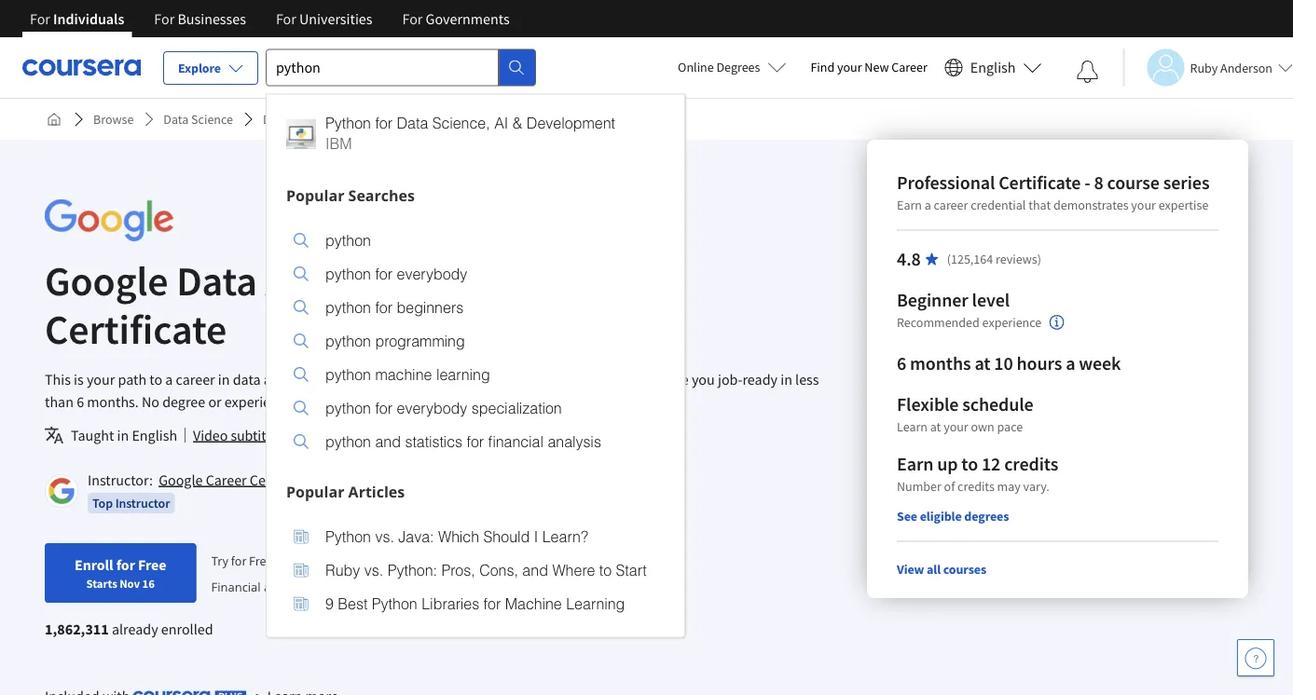 Task type: locate. For each thing, give the bounding box(es) containing it.
at inside flexible schedule learn at your own pace
[[930, 419, 941, 435]]

ruby
[[1190, 59, 1218, 76], [325, 562, 360, 579]]

everybody for python for everybody specialization
[[397, 399, 467, 417]]

1 horizontal spatial career
[[934, 197, 968, 214]]

that inside professional certificate - 8 course series earn a career credential that demonstrates your expertise
[[1029, 197, 1051, 214]]

experience inside this is your path to a career in data analytics. in this program, you'll learn in-demand skills that will have you job-ready in less than 6 months. no degree or experience required.
[[224, 393, 292, 411]]

google up instructor
[[159, 471, 203, 489]]

expertise
[[1159, 197, 1209, 214]]

7 python from the top
[[325, 433, 371, 450]]

credits
[[1004, 453, 1058, 476], [958, 478, 995, 495]]

None search field
[[266, 49, 685, 638]]

enroll right free:
[[278, 553, 311, 569]]

certificate up path
[[45, 303, 227, 355]]

1 horizontal spatial credits
[[1004, 453, 1058, 476]]

vs. for python
[[375, 528, 394, 545]]

1 vertical spatial list box
[[267, 509, 684, 637]]

1 horizontal spatial 6
[[897, 352, 906, 375]]

no
[[142, 393, 159, 411]]

to inside this is your path to a career in data analytics. in this program, you'll learn in-demand skills that will have you job-ready in less than 6 months. no degree or experience required.
[[149, 370, 162, 389]]

for left businesses
[[154, 9, 175, 28]]

earn up "4.8"
[[897, 197, 922, 214]]

list box containing python
[[267, 212, 684, 475]]

that inside this is your path to a career in data analytics. in this program, you'll learn in-demand skills that will have you job-ready in less than 6 months. no degree or experience required.
[[605, 370, 631, 389]]

list box containing python vs. java: which should i learn?
[[267, 509, 684, 637]]

and right trial
[[522, 562, 548, 579]]

0 horizontal spatial that
[[605, 370, 631, 389]]

your down the course
[[1131, 197, 1156, 214]]

0 vertical spatial career
[[934, 197, 968, 214]]

python up the ibm
[[325, 114, 371, 131]]

0 vertical spatial list box
[[267, 212, 684, 475]]

1 vertical spatial career
[[206, 471, 247, 489]]

your left 7- on the bottom of the page
[[355, 553, 379, 569]]

nov
[[119, 576, 140, 591]]

in left data
[[218, 370, 230, 389]]

at left 10
[[975, 352, 991, 375]]

0 vertical spatial certificate
[[999, 171, 1081, 194]]

1 for from the left
[[30, 9, 50, 28]]

3 python from the top
[[325, 299, 371, 316]]

ready
[[743, 370, 778, 389]]

for for universities
[[276, 9, 296, 28]]

python down required.
[[325, 433, 371, 450]]

0 horizontal spatial career
[[206, 471, 247, 489]]

0 vertical spatial credits
[[1004, 453, 1058, 476]]

enroll inside try for free: enroll to start your 7-day full access free trial financial aid available
[[278, 553, 311, 569]]

1 earn from the top
[[897, 197, 922, 214]]

1 everybody from the top
[[397, 265, 467, 282]]

4.8
[[897, 248, 921, 271]]

1 vertical spatial professional
[[433, 255, 651, 306]]

0 horizontal spatial at
[[930, 419, 941, 435]]

data analysis link
[[256, 103, 343, 136]]

vs. for ruby
[[364, 562, 383, 579]]

enroll inside enroll for free starts nov 16
[[75, 556, 113, 574]]

a up degree
[[165, 370, 173, 389]]

find
[[811, 59, 835, 76]]

popular left articles
[[286, 482, 344, 502]]

0 horizontal spatial professional
[[433, 255, 651, 306]]

experience down data
[[224, 393, 292, 411]]

4 python from the top
[[325, 332, 371, 350]]

and
[[375, 433, 401, 450], [522, 562, 548, 579]]

at right learn
[[930, 419, 941, 435]]

everybody up beginners
[[397, 265, 467, 282]]

1 vertical spatial everybody
[[397, 399, 467, 417]]

1 vertical spatial python
[[325, 528, 371, 545]]

1 horizontal spatial ruby
[[1190, 59, 1218, 76]]

google
[[45, 255, 168, 306], [159, 471, 203, 489]]

0 horizontal spatial a
[[165, 370, 173, 389]]

6 python from the top
[[325, 399, 371, 417]]

0 horizontal spatial career
[[176, 370, 215, 389]]

0 vertical spatial ruby
[[1190, 59, 1218, 76]]

2 list box from the top
[[267, 509, 684, 637]]

0 vertical spatial vs.
[[375, 528, 394, 545]]

your left own
[[944, 419, 968, 435]]

may
[[997, 478, 1021, 495]]

0 vertical spatial python
[[325, 114, 371, 131]]

financial
[[211, 578, 261, 595]]

vary.
[[1023, 478, 1049, 495]]

1 vertical spatial 6
[[77, 393, 84, 411]]

list box
[[267, 212, 684, 475], [267, 509, 684, 637]]

1 vertical spatial certificate
[[45, 303, 227, 355]]

1 python from the top
[[325, 232, 371, 249]]

0 horizontal spatial english
[[132, 426, 177, 445]]

in
[[218, 370, 230, 389], [781, 370, 792, 389], [117, 426, 129, 445]]

4 for from the left
[[402, 9, 423, 28]]

3 for from the left
[[276, 9, 296, 28]]

searches
[[348, 185, 415, 205]]

a inside this is your path to a career in data analytics. in this program, you'll learn in-demand skills that will have you job-ready in less than 6 months. no degree or experience required.
[[165, 370, 173, 389]]

2 for from the left
[[154, 9, 175, 28]]

for up nov
[[116, 556, 135, 574]]

1 horizontal spatial at
[[975, 352, 991, 375]]

for up python programming at the left of page
[[375, 299, 393, 316]]

0 horizontal spatial certificate
[[45, 303, 227, 355]]

in-
[[500, 370, 516, 389]]

for inside try for free: enroll to start your 7-day full access free trial financial aid available
[[231, 553, 246, 569]]

0 horizontal spatial experience
[[224, 393, 292, 411]]

browse link
[[86, 103, 141, 136]]

suggestion image image for python for beginners
[[294, 300, 309, 315]]

python inside python for data science, ai & development ibm
[[325, 114, 371, 131]]

1 horizontal spatial enroll
[[278, 553, 311, 569]]

for for businesses
[[154, 9, 175, 28]]

python for everybody
[[325, 265, 467, 282]]

1 horizontal spatial a
[[925, 197, 931, 214]]

find your new career link
[[801, 56, 937, 79]]

python for python programming
[[325, 332, 371, 350]]

a left week
[[1066, 352, 1075, 375]]

beginner
[[897, 289, 968, 312]]

1 vertical spatial and
[[522, 562, 548, 579]]

1 vertical spatial vs.
[[364, 562, 383, 579]]

1 horizontal spatial experience
[[982, 315, 1042, 331]]

for for try for free: enroll to start your 7-day full access free trial financial aid available
[[231, 553, 246, 569]]

for down ruby vs. python: pros, cons, and where to start
[[483, 595, 501, 613]]

already
[[112, 620, 158, 639]]

career right new at right
[[892, 59, 927, 76]]

and left statistics
[[375, 433, 401, 450]]

aid
[[264, 578, 281, 595]]

best
[[338, 595, 368, 613]]

certificate up credential
[[999, 171, 1081, 194]]

1 vertical spatial popular
[[286, 482, 344, 502]]

credits up vary.
[[1004, 453, 1058, 476]]

0 horizontal spatial and
[[375, 433, 401, 450]]

of
[[944, 478, 955, 495]]

suggestion image image for ruby vs. python: pros, cons, and where to start
[[294, 563, 309, 578]]

0 vertical spatial available
[[286, 426, 342, 445]]

popular for popular searches
[[286, 185, 344, 205]]

recommended
[[897, 315, 980, 331]]

google down google image on the left of the page
[[45, 255, 168, 306]]

6 left "months"
[[897, 352, 906, 375]]

find your new career
[[811, 59, 927, 76]]

for individuals
[[30, 9, 124, 28]]

to left start
[[313, 553, 324, 569]]

libraries
[[422, 595, 479, 613]]

career inside this is your path to a career in data analytics. in this program, you'll learn in-demand skills that will have you job-ready in less than 6 months. no degree or experience required.
[[176, 370, 215, 389]]

program,
[[367, 370, 425, 389]]

courses
[[943, 561, 986, 578]]

python up required.
[[325, 366, 371, 383]]

available
[[286, 426, 342, 445], [284, 578, 334, 595]]

0 vertical spatial google
[[45, 255, 168, 306]]

earn up "number"
[[897, 453, 934, 476]]

0 vertical spatial everybody
[[397, 265, 467, 282]]

python up python for beginners
[[325, 265, 371, 282]]

&
[[513, 114, 522, 131]]

coursera image
[[22, 52, 141, 82]]

earn inside professional certificate - 8 course series earn a career credential that demonstrates your expertise
[[897, 197, 922, 214]]

0 vertical spatial at
[[975, 352, 991, 375]]

your
[[837, 59, 862, 76], [1131, 197, 1156, 214], [87, 370, 115, 389], [944, 419, 968, 435], [355, 553, 379, 569]]

python for python for beginners
[[325, 299, 371, 316]]

0 vertical spatial english
[[970, 58, 1016, 77]]

1 horizontal spatial professional
[[897, 171, 995, 194]]

6 inside this is your path to a career in data analytics. in this program, you'll learn in-demand skills that will have you job-ready in less than 6 months. no degree or experience required.
[[77, 393, 84, 411]]

for for python for everybody specialization
[[375, 399, 393, 417]]

popular down the ibm
[[286, 185, 344, 205]]

learn
[[465, 370, 497, 389]]

hours
[[1017, 352, 1062, 375]]

vs. up 7- on the bottom of the page
[[375, 528, 394, 545]]

learning
[[436, 366, 490, 383]]

list box for popular searches
[[267, 212, 684, 475]]

python down python:
[[372, 595, 417, 613]]

your inside try for free: enroll to start your 7-day full access free trial financial aid available
[[355, 553, 379, 569]]

6 right "than"
[[77, 393, 84, 411]]

video
[[193, 426, 228, 445]]

everybody down you'll
[[397, 399, 467, 417]]

demand
[[516, 370, 568, 389]]

career up degree
[[176, 370, 215, 389]]

for left individuals
[[30, 9, 50, 28]]

ruby inside ruby anderson popup button
[[1190, 59, 1218, 76]]

ruby left anderson
[[1190, 59, 1218, 76]]

python up python programming at the left of page
[[325, 299, 371, 316]]

career left credential
[[934, 197, 968, 214]]

for up python for beginners
[[375, 265, 393, 282]]

python for data science, ai & development ibm
[[325, 114, 615, 152]]

explore
[[178, 60, 221, 76]]

credits down earn up to 12 credits
[[958, 478, 995, 495]]

for down program,
[[375, 399, 393, 417]]

0 vertical spatial popular
[[286, 185, 344, 205]]

recommended experience
[[897, 315, 1042, 331]]

0 vertical spatial earn
[[897, 197, 922, 214]]

1 vertical spatial ruby
[[325, 562, 360, 579]]

video subtitles available
[[193, 426, 342, 445]]

help center image
[[1245, 647, 1267, 669]]

python up start
[[325, 528, 371, 545]]

suggestion image image
[[286, 119, 316, 149], [294, 233, 309, 248], [294, 267, 309, 282], [294, 300, 309, 315], [294, 334, 309, 349], [294, 367, 309, 382], [294, 401, 309, 416], [294, 434, 309, 449], [294, 530, 309, 544], [294, 563, 309, 578], [294, 597, 309, 612]]

for right try
[[231, 553, 246, 569]]

experience down level
[[982, 315, 1042, 331]]

career inside instructor: google career certificates top instructor
[[206, 471, 247, 489]]

data analysis
[[263, 111, 335, 128]]

ruby up best
[[325, 562, 360, 579]]

see eligible degrees button
[[897, 507, 1009, 526]]

learning
[[566, 595, 625, 613]]

universities
[[299, 9, 372, 28]]

none search field containing popular searches
[[266, 49, 685, 638]]

online
[[678, 59, 714, 76]]

for inside python for data science, ai & development ibm
[[375, 114, 393, 131]]

0 horizontal spatial credits
[[958, 478, 995, 495]]

suggestion image image for python machine learning
[[294, 367, 309, 382]]

2 popular from the top
[[286, 482, 344, 502]]

new
[[865, 59, 889, 76]]

coursera plus image
[[133, 691, 247, 696]]

banner navigation
[[15, 0, 525, 37]]

access
[[435, 553, 470, 569]]

1 horizontal spatial english
[[970, 58, 1016, 77]]

1,862,311 already enrolled
[[45, 620, 213, 639]]

for left "financial"
[[467, 433, 484, 450]]

course
[[1107, 171, 1160, 194]]

python
[[325, 114, 371, 131], [325, 528, 371, 545], [372, 595, 417, 613]]

2 python from the top
[[325, 265, 371, 282]]

python for python
[[325, 232, 371, 249]]

your right is
[[87, 370, 115, 389]]

data science
[[163, 111, 233, 128]]

1 popular from the top
[[286, 185, 344, 205]]

at
[[975, 352, 991, 375], [930, 419, 941, 435]]

free
[[138, 556, 166, 574]]

python down this
[[325, 399, 371, 417]]

vs. left the 'day'
[[364, 562, 383, 579]]

degrees
[[716, 59, 760, 76]]

full
[[415, 553, 433, 569]]

level
[[972, 289, 1010, 312]]

try
[[211, 553, 228, 569]]

machine
[[505, 595, 562, 613]]

enroll for free starts nov 16
[[75, 556, 166, 591]]

for left governments
[[402, 9, 423, 28]]

5 python from the top
[[325, 366, 371, 383]]

0 horizontal spatial in
[[117, 426, 129, 445]]

to up no
[[149, 370, 162, 389]]

1 list box from the top
[[267, 212, 684, 475]]

in left less
[[781, 370, 792, 389]]

1 horizontal spatial career
[[892, 59, 927, 76]]

instructor
[[115, 495, 170, 512]]

0 vertical spatial career
[[892, 59, 927, 76]]

degrees
[[964, 508, 1009, 525]]

that
[[1029, 197, 1051, 214], [605, 370, 631, 389]]

professional inside google data analytics professional certificate
[[433, 255, 651, 306]]

certificate inside professional certificate - 8 course series earn a career credential that demonstrates your expertise
[[999, 171, 1081, 194]]

for inside enroll for free starts nov 16
[[116, 556, 135, 574]]

earn
[[897, 197, 922, 214], [897, 453, 934, 476]]

browse
[[93, 111, 134, 128]]

2 horizontal spatial a
[[1066, 352, 1075, 375]]

flexible
[[897, 393, 959, 416]]

1 horizontal spatial certificate
[[999, 171, 1081, 194]]

taught in english
[[71, 426, 177, 445]]

in
[[326, 370, 338, 389]]

1 vertical spatial available
[[284, 578, 334, 595]]

python up this
[[325, 332, 371, 350]]

your right find in the right of the page
[[837, 59, 862, 76]]

2 horizontal spatial in
[[781, 370, 792, 389]]

for down "what do you want to learn?" "text field" on the top left of the page
[[375, 114, 393, 131]]

enroll up starts
[[75, 556, 113, 574]]

that right credential
[[1029, 197, 1051, 214]]

available up 9
[[284, 578, 334, 595]]

0 horizontal spatial enroll
[[75, 556, 113, 574]]

see eligible degrees
[[897, 508, 1009, 525]]

ruby inside list box
[[325, 562, 360, 579]]

1 vertical spatial career
[[176, 370, 215, 389]]

that left "will"
[[605, 370, 631, 389]]

1 vertical spatial earn
[[897, 453, 934, 476]]

career
[[934, 197, 968, 214], [176, 370, 215, 389]]

certificate
[[999, 171, 1081, 194], [45, 303, 227, 355]]

for
[[30, 9, 50, 28], [154, 9, 175, 28], [276, 9, 296, 28], [402, 9, 423, 28]]

python up analytics
[[325, 232, 371, 249]]

1 vertical spatial google
[[159, 471, 203, 489]]

0 vertical spatial professional
[[897, 171, 995, 194]]

a left credential
[[925, 197, 931, 214]]

available down required.
[[286, 426, 342, 445]]

analytics.
[[264, 370, 323, 389]]

career down video
[[206, 471, 247, 489]]

1 vertical spatial at
[[930, 419, 941, 435]]

suggestion image image for python for everybody
[[294, 267, 309, 282]]

0 vertical spatial that
[[1029, 197, 1051, 214]]

for left "universities"
[[276, 9, 296, 28]]

professional
[[897, 171, 995, 194], [433, 255, 651, 306]]

suggestion image image for python for everybody specialization
[[294, 401, 309, 416]]

to inside try for free: enroll to start your 7-day full access free trial financial aid available
[[313, 553, 324, 569]]

in right taught on the bottom of page
[[117, 426, 129, 445]]

should
[[483, 528, 530, 545]]

available inside try for free: enroll to start your 7-day full access free trial financial aid available
[[284, 578, 334, 595]]

professional certificate - 8 course series earn a career credential that demonstrates your expertise
[[897, 171, 1210, 214]]

for businesses
[[154, 9, 246, 28]]

1 horizontal spatial in
[[218, 370, 230, 389]]

2 everybody from the top
[[397, 399, 467, 417]]

1 vertical spatial experience
[[224, 393, 292, 411]]

0 horizontal spatial ruby
[[325, 562, 360, 579]]

1 vertical spatial that
[[605, 370, 631, 389]]

1 vertical spatial english
[[132, 426, 177, 445]]

suggestion image image for python vs. java: which should i learn?
[[294, 530, 309, 544]]

popular articles
[[286, 482, 405, 502]]

to left start on the bottom of the page
[[599, 562, 612, 579]]

1 horizontal spatial that
[[1029, 197, 1051, 214]]

0 horizontal spatial 6
[[77, 393, 84, 411]]

own
[[971, 419, 995, 435]]



Task type: vqa. For each thing, say whether or not it's contained in the screenshot.
sixth python from the top of the autocomplete results 'List Box'
yes



Task type: describe. For each thing, give the bounding box(es) containing it.
anderson
[[1220, 59, 1273, 76]]

certificate inside google data analytics professional certificate
[[45, 303, 227, 355]]

home image
[[47, 112, 62, 127]]

1 horizontal spatial and
[[522, 562, 548, 579]]

8
[[1094, 171, 1104, 194]]

months.
[[87, 393, 139, 411]]

your inside this is your path to a career in data analytics. in this program, you'll learn in-demand skills that will have you job-ready in less than 6 months. no degree or experience required.
[[87, 370, 115, 389]]

eligible
[[920, 508, 962, 525]]

16
[[142, 576, 155, 591]]

video subtitles available button
[[193, 424, 342, 447]]

you
[[692, 370, 715, 389]]

python for python for data science, ai & development ibm
[[325, 114, 371, 131]]

career inside professional certificate - 8 course series earn a career credential that demonstrates your expertise
[[934, 197, 968, 214]]

career inside find your new career link
[[892, 59, 927, 76]]

(125,164
[[947, 251, 993, 268]]

ibm
[[325, 135, 352, 152]]

google inside google data analytics professional certificate
[[45, 255, 168, 306]]

week
[[1079, 352, 1121, 375]]

flexible schedule learn at your own pace
[[897, 393, 1034, 435]]

instructor:
[[88, 471, 153, 489]]

ruby for ruby vs. python: pros, cons, and where to start
[[325, 562, 360, 579]]

explore button
[[163, 51, 258, 85]]

ruby for ruby anderson
[[1190, 59, 1218, 76]]

to left 12
[[962, 453, 978, 476]]

information about difficulty level pre-requisites. image
[[1049, 315, 1064, 330]]

articles
[[348, 482, 405, 502]]

pros,
[[441, 562, 475, 579]]

12
[[982, 453, 1001, 476]]

this
[[45, 370, 71, 389]]

development
[[527, 114, 615, 131]]

python programming
[[325, 332, 465, 350]]

ruby anderson button
[[1123, 49, 1293, 86]]

google image
[[45, 200, 173, 241]]

less
[[795, 370, 819, 389]]

view all courses
[[897, 561, 986, 578]]

beginners
[[397, 299, 464, 316]]

to inside list box
[[599, 562, 612, 579]]

enrolled
[[161, 620, 213, 639]]

0 vertical spatial and
[[375, 433, 401, 450]]

for for python for everybody
[[375, 265, 393, 282]]

learn
[[897, 419, 928, 435]]

months
[[910, 352, 971, 375]]

english inside button
[[970, 58, 1016, 77]]

programming
[[375, 332, 465, 350]]

python for python and statistics for financial analysis
[[325, 433, 371, 450]]

job-
[[718, 370, 743, 389]]

your inside flexible schedule learn at your own pace
[[944, 419, 968, 435]]

suggestion image image for python and statistics for financial analysis
[[294, 434, 309, 449]]

analytics
[[265, 255, 425, 306]]

data inside python for data science, ai & development ibm
[[397, 114, 428, 131]]

python for python for everybody
[[325, 265, 371, 282]]

for for governments
[[402, 9, 423, 28]]

online degrees button
[[663, 47, 801, 88]]

ai
[[494, 114, 508, 131]]

science
[[191, 111, 233, 128]]

python for python for everybody specialization
[[325, 399, 371, 417]]

a for this is your path to a career in data analytics. in this program, you'll learn in-demand skills that will have you job-ready in less than 6 months. no degree or experience required.
[[165, 370, 173, 389]]

financial
[[488, 433, 543, 450]]

2 earn from the top
[[897, 453, 934, 476]]

show notifications image
[[1076, 61, 1099, 83]]

start
[[616, 562, 647, 579]]

learn?
[[542, 528, 588, 545]]

machine
[[375, 366, 432, 383]]

instructor: google career certificates top instructor
[[88, 471, 320, 512]]

suggestion image image for 9 best python libraries for machine learning
[[294, 597, 309, 612]]

a inside professional certificate - 8 course series earn a career credential that demonstrates your expertise
[[925, 197, 931, 214]]

all
[[927, 561, 941, 578]]

for for enroll for free starts nov 16
[[116, 556, 135, 574]]

1 vertical spatial credits
[[958, 478, 995, 495]]

data inside google data analytics professional certificate
[[176, 255, 257, 306]]

everybody for python for everybody
[[397, 265, 467, 282]]

online degrees
[[678, 59, 760, 76]]

autocomplete results list box
[[266, 94, 685, 638]]

for for python for beginners
[[375, 299, 393, 316]]

free
[[473, 553, 494, 569]]

which
[[438, 528, 479, 545]]

your inside professional certificate - 8 course series earn a career credential that demonstrates your expertise
[[1131, 197, 1156, 214]]

list box for popular articles
[[267, 509, 684, 637]]

available inside video subtitles available button
[[286, 426, 342, 445]]

for universities
[[276, 9, 372, 28]]

9 best python libraries for machine learning
[[325, 595, 625, 613]]

What do you want to learn? text field
[[266, 49, 499, 86]]

a for 6 months at 10 hours a week
[[1066, 352, 1075, 375]]

popular for popular articles
[[286, 482, 344, 502]]

professional inside professional certificate - 8 course series earn a career credential that demonstrates your expertise
[[897, 171, 995, 194]]

demonstrates
[[1053, 197, 1129, 214]]

ruby vs. python: pros, cons, and where to start
[[325, 562, 647, 579]]

specialization
[[472, 399, 562, 417]]

beginner level
[[897, 289, 1010, 312]]

individuals
[[53, 9, 124, 28]]

suggestion image image for python
[[294, 233, 309, 248]]

analysis
[[548, 433, 601, 450]]

python:
[[388, 562, 437, 579]]

view all courses link
[[897, 561, 986, 578]]

python for python vs. java: which should i learn?
[[325, 528, 371, 545]]

reviews)
[[996, 251, 1041, 268]]

degree
[[162, 393, 205, 411]]

for for individuals
[[30, 9, 50, 28]]

is
[[74, 370, 84, 389]]

science,
[[432, 114, 490, 131]]

governments
[[426, 9, 510, 28]]

subtitles
[[231, 426, 283, 445]]

up
[[937, 453, 958, 476]]

python for python machine learning
[[325, 366, 371, 383]]

suggestion image image for python programming
[[294, 334, 309, 349]]

for for python for data science, ai & development ibm
[[375, 114, 393, 131]]

2 vertical spatial python
[[372, 595, 417, 613]]

0 vertical spatial 6
[[897, 352, 906, 375]]

google career certificates image
[[48, 477, 76, 505]]

this is your path to a career in data analytics. in this program, you'll learn in-demand skills that will have you job-ready in less than 6 months. no degree or experience required.
[[45, 370, 819, 411]]

data science link
[[156, 103, 241, 136]]

cons,
[[479, 562, 518, 579]]

java:
[[398, 528, 434, 545]]

number of credits may vary.
[[897, 478, 1049, 495]]

(125,164 reviews)
[[947, 251, 1041, 268]]

10
[[994, 352, 1013, 375]]

pace
[[997, 419, 1023, 435]]

0 vertical spatial experience
[[982, 315, 1042, 331]]

for governments
[[402, 9, 510, 28]]

statistics
[[405, 433, 462, 450]]

than
[[45, 393, 74, 411]]

google inside instructor: google career certificates top instructor
[[159, 471, 203, 489]]

python for beginners
[[325, 299, 464, 316]]

day
[[392, 553, 412, 569]]

path
[[118, 370, 146, 389]]



